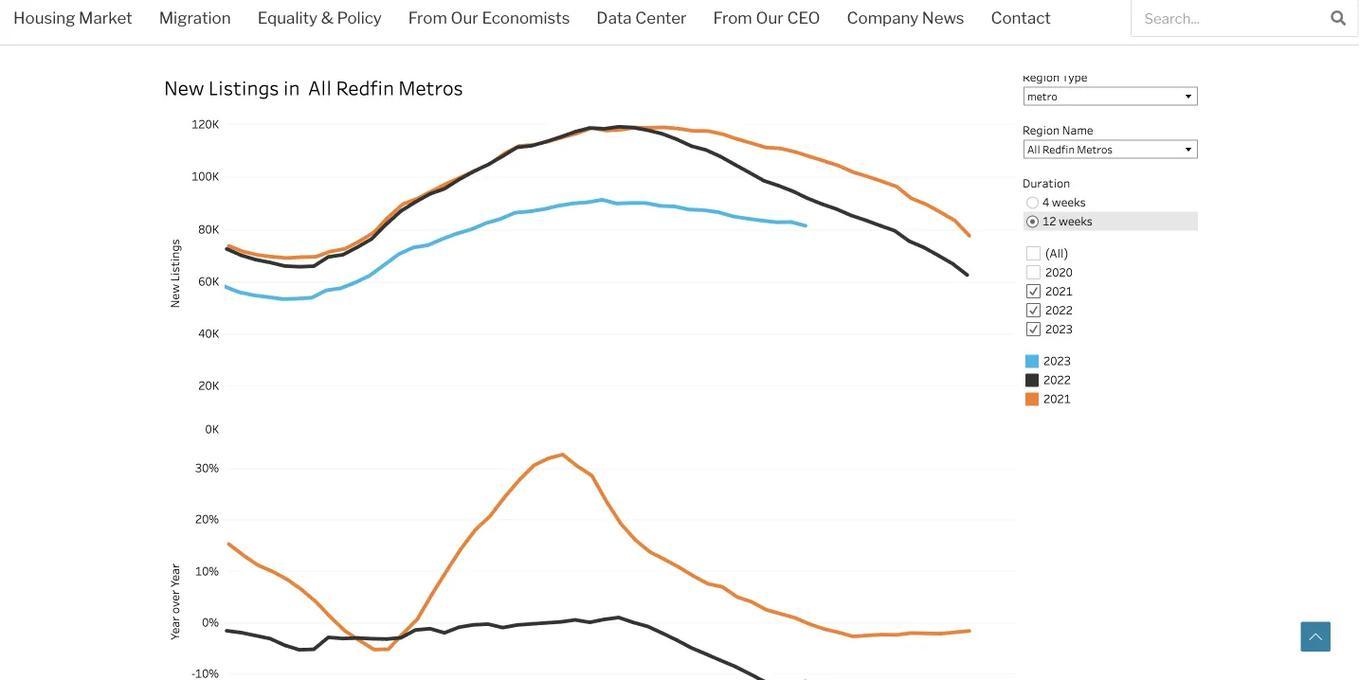 Task type: vqa. For each thing, say whether or not it's contained in the screenshot.
the left Our
yes



Task type: locate. For each thing, give the bounding box(es) containing it.
1 horizontal spatial from
[[713, 8, 753, 27]]

our
[[451, 8, 479, 27], [756, 8, 784, 27]]

Search... search field
[[1132, 0, 1320, 36]]

our left economists
[[451, 8, 479, 27]]

from left ceo
[[713, 8, 753, 27]]

equality
[[258, 8, 318, 27]]

our left ceo
[[756, 8, 784, 27]]

data center link
[[583, 0, 700, 40]]

0 horizontal spatial from
[[408, 8, 447, 27]]

from right policy at top left
[[408, 8, 447, 27]]

from
[[408, 8, 447, 27], [713, 8, 753, 27]]

housing market link
[[0, 0, 146, 40]]

company news link
[[834, 0, 978, 40]]

search image
[[1331, 10, 1347, 25]]

1 our from the left
[[451, 8, 479, 27]]

company
[[847, 8, 919, 27]]

ceo
[[787, 8, 820, 27]]

company news
[[847, 8, 965, 27]]

1 from from the left
[[408, 8, 447, 27]]

from for from our ceo
[[713, 8, 753, 27]]

2 our from the left
[[756, 8, 784, 27]]

migration link
[[146, 0, 244, 40]]

0 horizontal spatial our
[[451, 8, 479, 27]]

housing market
[[13, 8, 132, 27]]

1 horizontal spatial our
[[756, 8, 784, 27]]

None search field
[[1131, 0, 1359, 37]]

2 from from the left
[[713, 8, 753, 27]]

from our economists link
[[395, 0, 583, 40]]

center
[[635, 8, 687, 27]]

policy
[[337, 8, 382, 27]]

our for ceo
[[756, 8, 784, 27]]

our for economists
[[451, 8, 479, 27]]



Task type: describe. For each thing, give the bounding box(es) containing it.
data center
[[597, 8, 687, 27]]

from our ceo
[[713, 8, 820, 27]]

contact
[[991, 8, 1051, 27]]

from our ceo link
[[700, 0, 834, 40]]

housing
[[13, 8, 75, 27]]

from our economists
[[408, 8, 570, 27]]

news
[[922, 8, 965, 27]]

data
[[597, 8, 632, 27]]

from for from our economists
[[408, 8, 447, 27]]

&
[[321, 8, 334, 27]]

equality & policy link
[[244, 0, 395, 40]]

migration
[[159, 8, 231, 27]]

economists
[[482, 8, 570, 27]]

contact link
[[978, 0, 1064, 40]]

equality & policy
[[258, 8, 382, 27]]

market
[[79, 8, 132, 27]]



